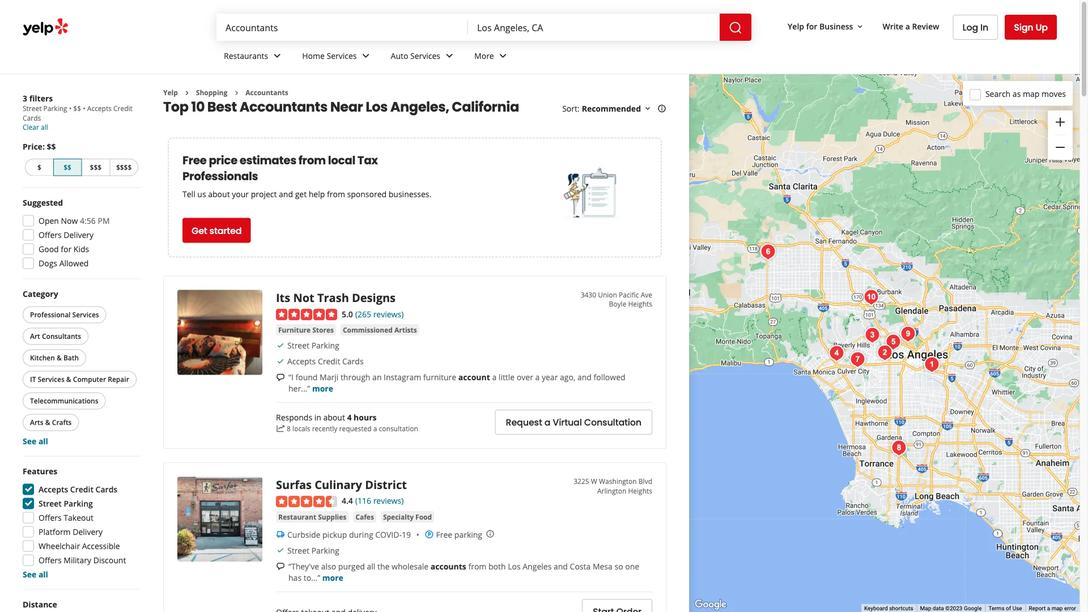Task type: describe. For each thing, give the bounding box(es) containing it.
5.0
[[342, 309, 353, 319]]

furniture stores
[[278, 325, 334, 334]]

16 checkmark v2 image for its
[[276, 357, 285, 366]]

clear all
[[23, 122, 48, 131]]

telecommunications
[[30, 396, 98, 406]]

consultants
[[42, 332, 81, 341]]

3430
[[581, 290, 596, 299]]

kids
[[74, 244, 89, 254]]

terms of use
[[989, 605, 1022, 612]]

street down 3 filters
[[23, 104, 42, 113]]

write
[[883, 21, 903, 32]]

and inside free price estimates from local tax professionals tell us about your project and get help from sponsored businesses.
[[279, 189, 293, 199]]

instagram
[[384, 372, 421, 382]]

surfas
[[276, 477, 312, 492]]

costa
[[570, 561, 591, 571]]

accounts
[[431, 561, 466, 571]]

shopping
[[196, 88, 227, 97]]

professional services button
[[23, 306, 106, 323]]

search image
[[729, 21, 742, 35]]

both
[[489, 561, 506, 571]]

open
[[39, 215, 59, 226]]

reviews) for surfas culinary district
[[373, 495, 404, 506]]

0 vertical spatial accepts credit cards
[[23, 104, 133, 122]]

16 chevron down v2 image for recommended
[[643, 104, 652, 113]]

responds in about 4 hours
[[276, 412, 377, 423]]

arlington
[[597, 486, 626, 495]]

4.4 link
[[342, 494, 353, 506]]

search as map moves
[[986, 88, 1066, 99]]

group containing category
[[20, 288, 141, 447]]

restaurant supplies link
[[276, 511, 349, 522]]

price: $$ group
[[23, 141, 141, 178]]

striving artists framing and art services image
[[757, 241, 780, 263]]

24 chevron down v2 image for home services
[[359, 49, 373, 63]]

more link for culinary
[[322, 572, 343, 583]]

pickup
[[322, 529, 347, 540]]

a right report at bottom right
[[1047, 605, 1050, 612]]

commissioned artists link
[[341, 324, 419, 336]]

culinary
[[315, 477, 362, 492]]

keyboard shortcuts
[[864, 605, 913, 612]]

home
[[302, 50, 325, 61]]

recommended
[[582, 103, 641, 114]]

chefs' toys image
[[825, 342, 848, 365]]

clear
[[23, 122, 39, 131]]

telecommunications button
[[23, 392, 106, 409]]

angeles
[[523, 561, 552, 571]]

during
[[349, 529, 373, 540]]

1 horizontal spatial accepts
[[87, 104, 112, 113]]

commissioned artists button
[[341, 324, 419, 336]]

parking up also
[[311, 545, 339, 556]]

price
[[209, 152, 237, 168]]

street parking • $$ •
[[23, 104, 87, 113]]

surfas culinary district image
[[177, 477, 262, 562]]

wheelchair
[[39, 541, 80, 551]]

estimates
[[240, 152, 296, 168]]

category
[[23, 288, 58, 299]]

accountants down restaurants link
[[246, 88, 288, 97]]

moves
[[1042, 88, 1066, 99]]

a little over a year ago, and followed her..."
[[288, 372, 625, 394]]

use
[[1013, 605, 1022, 612]]

all for clear all link
[[41, 122, 48, 131]]

1 vertical spatial accepts credit cards
[[287, 356, 364, 366]]

$$ button
[[53, 159, 82, 176]]

district
[[365, 477, 407, 492]]

art consultants
[[30, 332, 81, 341]]

professionals
[[182, 168, 258, 184]]

and inside from both los angeles and costa mesa so one has to..."
[[554, 561, 568, 571]]

verizon image
[[882, 331, 905, 353]]

see all for features
[[23, 569, 48, 580]]

its
[[276, 290, 290, 305]]

ago,
[[560, 372, 575, 382]]

google image
[[692, 597, 729, 612]]

as
[[1013, 88, 1021, 99]]

parking inside group
[[64, 498, 93, 509]]

parking down stores
[[311, 340, 339, 351]]

1 vertical spatial street parking
[[39, 498, 93, 509]]

all for see all button corresponding to category
[[38, 436, 48, 447]]

$$$
[[90, 163, 102, 172]]

request
[[506, 416, 542, 429]]

clear all link
[[23, 122, 48, 131]]

recommended button
[[582, 103, 652, 114]]

business categories element
[[215, 41, 1057, 74]]

get started button
[[182, 218, 251, 243]]

bath
[[63, 353, 79, 362]]

responds
[[276, 412, 312, 423]]

furniture stores link
[[276, 324, 336, 336]]

from inside from both los angeles and costa mesa so one has to..."
[[468, 561, 486, 571]]

request a virtual consultation
[[506, 416, 642, 429]]

more for not
[[312, 383, 333, 394]]

her..."
[[288, 383, 310, 394]]

a left little
[[492, 372, 497, 382]]

accountants up estimates
[[240, 97, 328, 116]]

0 horizontal spatial accepts
[[39, 484, 68, 495]]

more link for not
[[312, 383, 333, 394]]

report
[[1029, 605, 1046, 612]]

supplies
[[318, 512, 346, 521]]

commissioned
[[343, 325, 393, 334]]

services for auto
[[410, 50, 440, 61]]

0 horizontal spatial surfas culinary district image
[[846, 348, 869, 371]]

none field "near"
[[477, 21, 711, 33]]

3 filters
[[23, 93, 53, 103]]

and inside a little over a year ago, and followed her..."
[[577, 372, 592, 382]]

free for parking
[[436, 529, 452, 540]]

Near text field
[[477, 21, 711, 33]]

"they've also purged all the wholesale accounts
[[288, 561, 466, 571]]

see for features
[[23, 569, 36, 580]]

5.0 link
[[342, 307, 353, 320]]

reviews) for its not trash designs
[[373, 309, 404, 319]]

16 checkmark v2 image
[[276, 341, 285, 350]]

has
[[288, 572, 302, 583]]

$$$$ button
[[110, 159, 138, 176]]

offers for offers military discount
[[39, 555, 62, 566]]

2 horizontal spatial &
[[66, 375, 71, 384]]

dogs allowed
[[39, 258, 89, 269]]

union
[[598, 290, 617, 299]]

its not trash designs
[[276, 290, 396, 305]]

street parking for 16 checkmark v2 image
[[287, 340, 339, 351]]

group containing suggested
[[19, 197, 141, 272]]

24 chevron down v2 image for more
[[496, 49, 510, 63]]

a inside button
[[544, 416, 550, 429]]

5 star rating image
[[276, 309, 337, 320]]

arts
[[30, 418, 43, 427]]

16 speech v2 image for surfas culinary district
[[276, 562, 285, 571]]

street parking for 16 checkmark v2 icon corresponding to surfas
[[287, 545, 339, 556]]

tax
[[357, 152, 378, 168]]

wholesale
[[392, 561, 429, 571]]

free price estimates from local tax professionals image
[[564, 165, 620, 222]]

24 chevron down v2 image
[[443, 49, 456, 63]]

for for good
[[61, 244, 72, 254]]

0 vertical spatial from
[[299, 152, 326, 168]]

2 horizontal spatial cards
[[342, 356, 364, 366]]

see all for category
[[23, 436, 48, 447]]

project
[[251, 189, 277, 199]]

restaurant supplies button
[[276, 511, 349, 522]]

1 horizontal spatial about
[[323, 412, 345, 423]]

2 horizontal spatial $$
[[73, 104, 81, 113]]

"i
[[288, 372, 293, 382]]

little
[[499, 372, 515, 382]]

accepts credit cards inside group
[[39, 484, 117, 495]]

(116 reviews) link
[[355, 494, 404, 506]]

good
[[39, 244, 59, 254]]

auto
[[391, 50, 408, 61]]

specialty food link
[[381, 511, 434, 522]]

offers for offers takeout
[[39, 512, 62, 523]]

services for home
[[327, 50, 357, 61]]

platform
[[39, 527, 71, 537]]



Task type: locate. For each thing, give the bounding box(es) containing it.
professional
[[30, 310, 71, 319]]

24 chevron down v2 image right more
[[496, 49, 510, 63]]

1 vertical spatial yelp
[[163, 88, 178, 97]]

2 vertical spatial accepts
[[39, 484, 68, 495]]

see all up distance
[[23, 569, 48, 580]]

(265 reviews)
[[355, 309, 404, 319]]

dogs
[[39, 258, 57, 269]]

credit up marji
[[318, 356, 340, 366]]

& for crafts
[[45, 418, 50, 427]]

1 vertical spatial from
[[327, 189, 345, 199]]

military
[[64, 555, 91, 566]]

credit left top
[[113, 104, 133, 113]]

2 heights from the top
[[628, 486, 652, 495]]

businesses.
[[389, 189, 431, 199]]

a left year
[[535, 372, 540, 382]]

1 vertical spatial about
[[323, 412, 345, 423]]

zoom out image
[[1054, 141, 1067, 154]]

free price estimates from local tax professionals tell us about your project and get help from sponsored businesses.
[[182, 152, 431, 199]]

2 reviews) from the top
[[373, 495, 404, 506]]

16 chevron down v2 image inside yelp for business button
[[855, 22, 865, 31]]

2 16 chevron right v2 image from the left
[[232, 88, 241, 97]]

heights for surfas culinary district
[[628, 486, 652, 495]]

delivery for platform delivery
[[73, 527, 103, 537]]

year
[[542, 372, 558, 382]]

surfas culinary district image
[[874, 341, 896, 364], [846, 348, 869, 371]]

1 horizontal spatial 16 chevron right v2 image
[[232, 88, 241, 97]]

0 vertical spatial cards
[[23, 113, 41, 122]]

one
[[625, 561, 639, 571]]

16 chevron down v2 image right 'business'
[[855, 22, 865, 31]]

4:56
[[80, 215, 96, 226]]

none field find
[[226, 21, 459, 33]]

free left the price
[[182, 152, 207, 168]]

4.4 star rating image
[[276, 496, 337, 507]]

3 24 chevron down v2 image from the left
[[496, 49, 510, 63]]

surfas culinary district image left 't mobile' 'icon'
[[874, 341, 896, 364]]

los right both
[[508, 561, 521, 571]]

from left "local"
[[299, 152, 326, 168]]

16 chevron down v2 image left "16 info v2" image
[[643, 104, 652, 113]]

reviews) down district
[[373, 495, 404, 506]]

art consultants button
[[23, 328, 89, 345]]

for down the offers delivery
[[61, 244, 72, 254]]

credit up takeout at bottom left
[[70, 484, 93, 495]]

see all down arts at bottom
[[23, 436, 48, 447]]

so
[[615, 561, 623, 571]]

16 checkmark v2 image for surfas
[[276, 546, 285, 555]]

cafes link
[[353, 511, 376, 522]]

cafes button
[[353, 511, 376, 522]]

24 chevron down v2 image inside more link
[[496, 49, 510, 63]]

more link down marji
[[312, 383, 333, 394]]

repair
[[108, 375, 129, 384]]

1 horizontal spatial $$
[[64, 163, 71, 172]]

accepts credit cards up marji
[[287, 356, 364, 366]]

& left bath
[[57, 353, 62, 362]]

1 vertical spatial 16 checkmark v2 image
[[276, 546, 285, 555]]

$$ inside button
[[64, 163, 71, 172]]

24 chevron down v2 image inside home services link
[[359, 49, 373, 63]]

0 vertical spatial see all button
[[23, 436, 48, 447]]

none field up home services link on the left top
[[226, 21, 459, 33]]

24 chevron down v2 image inside restaurants link
[[270, 49, 284, 63]]

and left get
[[279, 189, 293, 199]]

all left the in the left of the page
[[367, 561, 375, 571]]

1 see all button from the top
[[23, 436, 48, 447]]

0 horizontal spatial yelp
[[163, 88, 178, 97]]

1 horizontal spatial and
[[554, 561, 568, 571]]

2 horizontal spatial 24 chevron down v2 image
[[496, 49, 510, 63]]

shortcuts
[[889, 605, 913, 612]]

2 horizontal spatial and
[[577, 372, 592, 382]]

map for error
[[1052, 605, 1063, 612]]

designs
[[352, 290, 396, 305]]

map data ©2023 google
[[920, 605, 982, 612]]

24 chevron down v2 image left auto
[[359, 49, 373, 63]]

1 vertical spatial map
[[1052, 605, 1063, 612]]

1 vertical spatial accepts
[[287, 356, 316, 366]]

0 horizontal spatial 16 chevron right v2 image
[[182, 88, 191, 97]]

16 chevron right v2 image for shopping
[[182, 88, 191, 97]]

accepts credit cards down filters
[[23, 104, 133, 122]]

search
[[986, 88, 1011, 99]]

1 vertical spatial see all
[[23, 569, 48, 580]]

kitchen
[[30, 353, 55, 362]]

ave
[[641, 290, 652, 299]]

1 16 chevron right v2 image from the left
[[182, 88, 191, 97]]

credit inside group
[[70, 484, 93, 495]]

2 24 chevron down v2 image from the left
[[359, 49, 373, 63]]

services inside button
[[38, 375, 64, 384]]

2 horizontal spatial accepts
[[287, 356, 316, 366]]

accepts up price: $$ group
[[87, 104, 112, 113]]

offers up platform
[[39, 512, 62, 523]]

services
[[327, 50, 357, 61], [410, 50, 440, 61], [72, 310, 99, 319], [38, 375, 64, 384]]

0 horizontal spatial map
[[1023, 88, 1040, 99]]

features
[[23, 466, 57, 477]]

restaurant
[[278, 512, 316, 521]]

0 horizontal spatial los
[[366, 97, 388, 116]]

2 vertical spatial street parking
[[287, 545, 339, 556]]

1 vertical spatial heights
[[628, 486, 652, 495]]

0 horizontal spatial about
[[208, 189, 230, 199]]

3 offers from the top
[[39, 555, 62, 566]]

see all button up distance
[[23, 569, 48, 580]]

yelp for business button
[[783, 16, 869, 36]]

cards up platform delivery
[[96, 484, 117, 495]]

about up recently
[[323, 412, 345, 423]]

reviews) up commissioned artists
[[373, 309, 404, 319]]

professional services
[[30, 310, 99, 319]]

0 vertical spatial $$
[[73, 104, 81, 113]]

your
[[232, 189, 249, 199]]

get
[[295, 189, 307, 199]]

0 horizontal spatial its not trash designs image
[[177, 290, 262, 375]]

accepts up found
[[287, 356, 316, 366]]

for inside button
[[806, 21, 817, 32]]

1 vertical spatial delivery
[[73, 527, 103, 537]]

accepts down features
[[39, 484, 68, 495]]

near
[[330, 97, 363, 116]]

16 chevron right v2 image for accountants
[[232, 88, 241, 97]]

a down 'hours'
[[373, 424, 377, 433]]

offers down wheelchair
[[39, 555, 62, 566]]

0 vertical spatial more
[[312, 383, 333, 394]]

16 speech v2 image
[[276, 373, 285, 382], [276, 562, 285, 571]]

16 chevron down v2 image for yelp for business
[[855, 22, 865, 31]]

write a review link
[[878, 16, 944, 36]]

reviews)
[[373, 309, 404, 319], [373, 495, 404, 506]]

1 horizontal spatial its not trash designs image
[[921, 353, 943, 376]]

16 speech v2 image for its not trash designs
[[276, 373, 285, 382]]

0 horizontal spatial free
[[182, 152, 207, 168]]

yelp inside button
[[788, 21, 804, 32]]

0 horizontal spatial credit
[[70, 484, 93, 495]]

1 vertical spatial reviews)
[[373, 495, 404, 506]]

group
[[1048, 110, 1073, 160], [19, 197, 141, 272], [20, 288, 141, 447], [19, 466, 141, 580]]

cafes
[[356, 512, 374, 521]]

more for culinary
[[322, 572, 343, 583]]

0 vertical spatial map
[[1023, 88, 1040, 99]]

0 horizontal spatial for
[[61, 244, 72, 254]]

heights inside 3430 union pacific ave boyle heights
[[628, 299, 652, 309]]

street
[[23, 104, 42, 113], [287, 340, 309, 351], [39, 498, 62, 509], [287, 545, 309, 556]]

1 vertical spatial $$
[[47, 141, 56, 152]]

surfas culinary district
[[276, 477, 407, 492]]

keyboard shortcuts button
[[864, 604, 913, 612]]

best
[[207, 97, 237, 116]]

accountants link
[[246, 88, 288, 97]]

24 chevron down v2 image for restaurants
[[270, 49, 284, 63]]

see all button for category
[[23, 436, 48, 447]]

& right arts at bottom
[[45, 418, 50, 427]]

services for professional
[[72, 310, 99, 319]]

for for yelp
[[806, 21, 817, 32]]

2 none field from the left
[[477, 21, 711, 33]]

for left 'business'
[[806, 21, 817, 32]]

see all button for features
[[23, 569, 48, 580]]

sign up link
[[1005, 15, 1057, 40]]

0 horizontal spatial •
[[69, 104, 72, 113]]

0 vertical spatial 16 speech v2 image
[[276, 373, 285, 382]]

kitchen & bath
[[30, 353, 79, 362]]

1 see all from the top
[[23, 436, 48, 447]]

24 chevron down v2 image right restaurants
[[270, 49, 284, 63]]

16 checkmark v2 image down 16 shipping v2 image
[[276, 546, 285, 555]]

0 horizontal spatial from
[[299, 152, 326, 168]]

zoom in image
[[1054, 115, 1067, 129]]

rv nuccio & associates image
[[860, 286, 883, 309]]

cards up through
[[342, 356, 364, 366]]

1 vertical spatial more link
[[322, 572, 343, 583]]

services for it
[[38, 375, 64, 384]]

2 • from the left
[[83, 104, 85, 113]]

see for category
[[23, 436, 36, 447]]

los inside from both los angeles and costa mesa so one has to..."
[[508, 561, 521, 571]]

16 speech v2 image left "i
[[276, 373, 285, 382]]

1 horizontal spatial credit
[[113, 104, 133, 113]]

over
[[517, 372, 533, 382]]

map
[[1023, 88, 1040, 99], [1052, 605, 1063, 612]]

offers for offers delivery
[[39, 230, 62, 240]]

chefs' toys image
[[888, 437, 910, 459]]

all for see all button related to features
[[38, 569, 48, 580]]

los
[[366, 97, 388, 116], [508, 561, 521, 571]]

0 vertical spatial reviews)
[[373, 309, 404, 319]]

16 trending v2 image
[[276, 424, 285, 433]]

16 checkmark v2 image
[[276, 357, 285, 366], [276, 546, 285, 555]]

up
[[1036, 21, 1048, 33]]

filters
[[29, 93, 53, 103]]

1 horizontal spatial from
[[327, 189, 345, 199]]

map region
[[675, 0, 1088, 612]]

about inside free price estimates from local tax professionals tell us about your project and get help from sponsored businesses.
[[208, 189, 230, 199]]

0 horizontal spatial $$
[[47, 141, 56, 152]]

parking up takeout at bottom left
[[64, 498, 93, 509]]

2 16 checkmark v2 image from the top
[[276, 546, 285, 555]]

see all button down arts at bottom
[[23, 436, 48, 447]]

free for price
[[182, 152, 207, 168]]

16 parking v2 image
[[425, 530, 434, 539]]

street down furniture
[[287, 340, 309, 351]]

map left error
[[1052, 605, 1063, 612]]

0 vertical spatial for
[[806, 21, 817, 32]]

1 • from the left
[[69, 104, 72, 113]]

wheelchair accessible
[[39, 541, 120, 551]]

0 vertical spatial free
[[182, 152, 207, 168]]

0 vertical spatial and
[[279, 189, 293, 199]]

1 horizontal spatial &
[[57, 353, 62, 362]]

heights for its not trash designs
[[628, 299, 652, 309]]

1 horizontal spatial map
[[1052, 605, 1063, 612]]

street up offers takeout
[[39, 498, 62, 509]]

top 10 best accountants near los angeles, california
[[163, 97, 519, 116]]

services up consultants
[[72, 310, 99, 319]]

open now 4:56 pm
[[39, 215, 110, 226]]

see up distance
[[23, 569, 36, 580]]

1 vertical spatial 16 chevron down v2 image
[[643, 104, 652, 113]]

accountants
[[246, 88, 288, 97], [240, 97, 328, 116]]

furniture
[[278, 325, 311, 334]]

street parking down curbside on the bottom left
[[287, 545, 339, 556]]

services inside button
[[72, 310, 99, 319]]

delivery for offers delivery
[[64, 230, 94, 240]]

8
[[287, 424, 291, 433]]

accepts credit cards
[[23, 104, 133, 122], [287, 356, 364, 366], [39, 484, 117, 495]]

offers down open
[[39, 230, 62, 240]]

more down also
[[322, 572, 343, 583]]

accepts credit cards up takeout at bottom left
[[39, 484, 117, 495]]

get started
[[192, 224, 242, 237]]

and right ago, in the right bottom of the page
[[577, 372, 592, 382]]

0 vertical spatial see all
[[23, 436, 48, 447]]

services right home
[[327, 50, 357, 61]]

1 heights from the top
[[628, 299, 652, 309]]

0 horizontal spatial 24 chevron down v2 image
[[270, 49, 284, 63]]

1 horizontal spatial for
[[806, 21, 817, 32]]

2 see all from the top
[[23, 569, 48, 580]]

1 vertical spatial cards
[[342, 356, 364, 366]]

0 vertical spatial about
[[208, 189, 230, 199]]

1 horizontal spatial free
[[436, 529, 452, 540]]

see down arts at bottom
[[23, 436, 36, 447]]

1 horizontal spatial •
[[83, 104, 85, 113]]

delivery up kids at the left top of page
[[64, 230, 94, 240]]

none field up business categories element
[[477, 21, 711, 33]]

all up distance
[[38, 569, 48, 580]]

google
[[964, 605, 982, 612]]

sign
[[1014, 21, 1033, 33]]

services right it
[[38, 375, 64, 384]]

street up "they've
[[287, 545, 309, 556]]

0 horizontal spatial 16 chevron down v2 image
[[643, 104, 652, 113]]

offers
[[39, 230, 62, 240], [39, 512, 62, 523], [39, 555, 62, 566]]

2 see all button from the top
[[23, 569, 48, 580]]

top
[[163, 97, 188, 116]]

24 chevron down v2 image
[[270, 49, 284, 63], [359, 49, 373, 63], [496, 49, 510, 63]]

surfas culinary district image down artspace warehouse icon
[[846, 348, 869, 371]]

from left both
[[468, 561, 486, 571]]

2 16 speech v2 image from the top
[[276, 562, 285, 571]]

16 chevron right v2 image right 'yelp' link
[[182, 88, 191, 97]]

16 chevron down v2 image inside recommended popup button
[[643, 104, 652, 113]]

1 horizontal spatial surfas culinary district image
[[874, 341, 896, 364]]

2 horizontal spatial credit
[[318, 356, 340, 366]]

1 16 checkmark v2 image from the top
[[276, 357, 285, 366]]

street parking up offers takeout
[[39, 498, 93, 509]]

keyboard
[[864, 605, 888, 612]]

16 info v2 image
[[657, 104, 666, 113]]

2 vertical spatial credit
[[70, 484, 93, 495]]

t mobile image
[[897, 323, 920, 345]]

free right 16 parking v2 icon
[[436, 529, 452, 540]]

write a review
[[883, 21, 939, 32]]

1 16 speech v2 image from the top
[[276, 373, 285, 382]]

services left 24 chevron down v2 image
[[410, 50, 440, 61]]

16 chevron right v2 image
[[182, 88, 191, 97], [232, 88, 241, 97]]

1 horizontal spatial los
[[508, 561, 521, 571]]

heights inside 3225 w washington blvd arlington heights
[[628, 486, 652, 495]]

1 vertical spatial offers
[[39, 512, 62, 523]]

1 vertical spatial see
[[23, 569, 36, 580]]

0 horizontal spatial &
[[45, 418, 50, 427]]

16 chevron down v2 image
[[855, 22, 865, 31], [643, 104, 652, 113]]

1 vertical spatial for
[[61, 244, 72, 254]]

1 reviews) from the top
[[373, 309, 404, 319]]

16 speech v2 image left "they've
[[276, 562, 285, 571]]

error
[[1064, 605, 1076, 612]]

terms
[[989, 605, 1005, 612]]

sign up
[[1014, 21, 1048, 33]]

1 none field from the left
[[226, 21, 459, 33]]

1 offers from the top
[[39, 230, 62, 240]]

0 vertical spatial accepts
[[87, 104, 112, 113]]

map right as
[[1023, 88, 1040, 99]]

2 vertical spatial cards
[[96, 484, 117, 495]]

suggested
[[23, 197, 63, 208]]

delivery up wheelchair accessible
[[73, 527, 103, 537]]

boyle
[[609, 299, 626, 309]]

1 horizontal spatial 16 chevron down v2 image
[[855, 22, 865, 31]]

0 vertical spatial heights
[[628, 299, 652, 309]]

Find text field
[[226, 21, 459, 33]]

trash
[[317, 290, 349, 305]]

in
[[314, 412, 321, 423]]

1 vertical spatial &
[[66, 375, 71, 384]]

more down marji
[[312, 383, 333, 394]]

0 vertical spatial 16 checkmark v2 image
[[276, 357, 285, 366]]

2 vertical spatial offers
[[39, 555, 62, 566]]

19
[[402, 529, 411, 540]]

0 horizontal spatial and
[[279, 189, 293, 199]]

1 vertical spatial 16 speech v2 image
[[276, 562, 285, 571]]

street parking
[[287, 340, 339, 351], [39, 498, 93, 509], [287, 545, 339, 556]]

None search field
[[216, 14, 754, 41]]

16 checkmark v2 image down 16 checkmark v2 image
[[276, 357, 285, 366]]

"they've
[[288, 561, 319, 571]]

0 vertical spatial offers
[[39, 230, 62, 240]]

info icon image
[[486, 529, 495, 538], [486, 529, 495, 538]]

1 see from the top
[[23, 436, 36, 447]]

kitchen & bath button
[[23, 349, 86, 366]]

its not trash designs image
[[177, 290, 262, 375], [921, 353, 943, 376]]

heights right boyle in the right of the page
[[628, 299, 652, 309]]

cards down 3 filters
[[23, 113, 41, 122]]

& inside button
[[57, 353, 62, 362]]

all down arts at bottom
[[38, 436, 48, 447]]

2 offers from the top
[[39, 512, 62, 523]]

0 horizontal spatial cards
[[23, 113, 41, 122]]

from right the help
[[327, 189, 345, 199]]

cards inside group
[[96, 484, 117, 495]]

2 vertical spatial and
[[554, 561, 568, 571]]

2 vertical spatial accepts credit cards
[[39, 484, 117, 495]]

& for bath
[[57, 353, 62, 362]]

1 horizontal spatial cards
[[96, 484, 117, 495]]

2 see from the top
[[23, 569, 36, 580]]

heights
[[628, 299, 652, 309], [628, 486, 652, 495]]

16 shipping v2 image
[[276, 530, 285, 539]]

more link down also
[[322, 572, 343, 583]]

1 horizontal spatial none field
[[477, 21, 711, 33]]

yelp left 'business'
[[788, 21, 804, 32]]

followed
[[594, 372, 625, 382]]

0 vertical spatial more link
[[312, 383, 333, 394]]

1 vertical spatial and
[[577, 372, 592, 382]]

furniture
[[423, 372, 456, 382]]

free inside free price estimates from local tax professionals tell us about your project and get help from sponsored businesses.
[[182, 152, 207, 168]]

group containing features
[[19, 466, 141, 580]]

heights right arlington
[[628, 486, 652, 495]]

1 vertical spatial los
[[508, 561, 521, 571]]

yelp left '10'
[[163, 88, 178, 97]]

16 chevron right v2 image right shopping
[[232, 88, 241, 97]]

good for kids
[[39, 244, 89, 254]]

1 24 chevron down v2 image from the left
[[270, 49, 284, 63]]

about right us
[[208, 189, 230, 199]]

0 vertical spatial yelp
[[788, 21, 804, 32]]

los right near
[[366, 97, 388, 116]]

distance
[[23, 599, 57, 610]]

yelp for 'yelp' link
[[163, 88, 178, 97]]

all right the clear
[[41, 122, 48, 131]]

1 horizontal spatial yelp
[[788, 21, 804, 32]]

restaurants link
[[215, 41, 293, 74]]

$ button
[[25, 159, 53, 176]]

street parking down furniture stores button
[[287, 340, 339, 351]]

map for moves
[[1023, 88, 1040, 99]]

0 vertical spatial los
[[366, 97, 388, 116]]

free
[[182, 152, 207, 168], [436, 529, 452, 540]]

yelp for yelp for business
[[788, 21, 804, 32]]

and left costa
[[554, 561, 568, 571]]

0 vertical spatial street parking
[[287, 340, 339, 351]]

a right 'write'
[[906, 21, 910, 32]]

locals
[[292, 424, 310, 433]]

a left virtual at the bottom right of page
[[544, 416, 550, 429]]

0 vertical spatial &
[[57, 353, 62, 362]]

None field
[[226, 21, 459, 33], [477, 21, 711, 33]]

1 vertical spatial free
[[436, 529, 452, 540]]

& left computer
[[66, 375, 71, 384]]

2 vertical spatial &
[[45, 418, 50, 427]]

parking down filters
[[43, 104, 67, 113]]

covid-
[[375, 529, 402, 540]]

(116
[[355, 495, 371, 506]]

1 vertical spatial credit
[[318, 356, 340, 366]]

artspace warehouse image
[[861, 324, 884, 347]]



Task type: vqa. For each thing, say whether or not it's contained in the screenshot.
topmost more
yes



